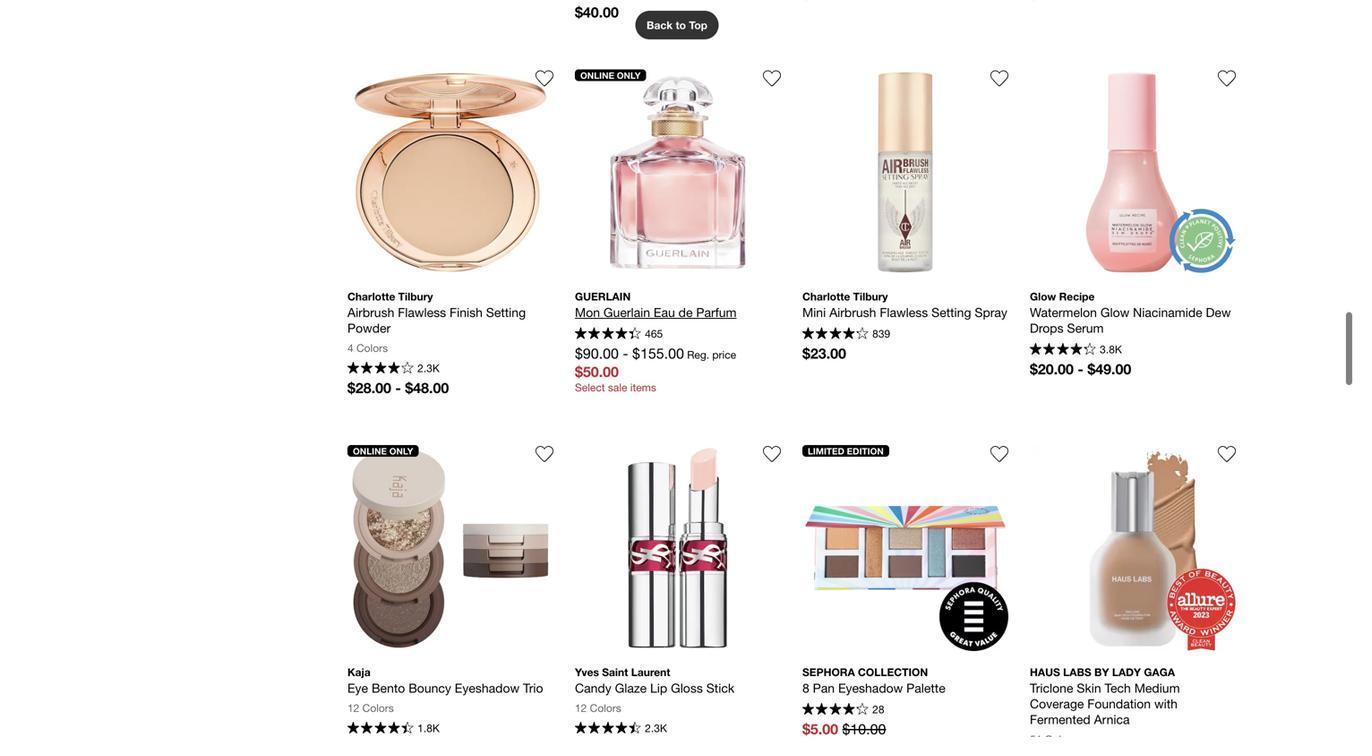 Task type: locate. For each thing, give the bounding box(es) containing it.
online for mon
[[581, 70, 615, 80]]

airbrush
[[348, 305, 395, 320], [830, 305, 877, 320]]

1 vertical spatial 2.3k
[[645, 722, 667, 735]]

2 horizontal spatial -
[[1078, 360, 1084, 377]]

colors
[[357, 342, 388, 354], [363, 702, 394, 714], [590, 702, 622, 714]]

2 12 from the left
[[575, 702, 587, 714]]

setting left the spray at the top
[[932, 305, 972, 320]]

glaze
[[615, 681, 647, 695]]

1 vertical spatial only
[[389, 445, 413, 456]]

online
[[581, 70, 615, 80], [353, 445, 387, 456]]

1 vertical spatial glow
[[1101, 305, 1130, 320]]

0 vertical spatial 2.3k reviews element
[[418, 362, 440, 375]]

4.5 stars element down pan
[[803, 703, 869, 717]]

sign in to love sephora collection - 8 pan eyeshadow palette image
[[991, 445, 1009, 463]]

1 setting from the left
[[486, 305, 526, 320]]

stick
[[707, 681, 735, 695]]

0 horizontal spatial 4 stars element
[[348, 362, 414, 376]]

1 horizontal spatial airbrush
[[830, 305, 877, 320]]

1 horizontal spatial eyeshadow
[[838, 681, 903, 695]]

glow up 'watermelon'
[[1030, 290, 1056, 303]]

2.3k reviews element down yves saint laurent candy glaze lip gloss stick 12 colors
[[645, 722, 667, 735]]

4.5 stars element up "$20.00"
[[1030, 343, 1096, 357]]

setting
[[486, 305, 526, 320], [932, 305, 972, 320]]

0 horizontal spatial 2.3k reviews element
[[418, 362, 440, 375]]

1 vertical spatial 4 stars element
[[348, 362, 414, 376]]

charlotte up powder
[[348, 290, 395, 303]]

eyeshadow left trio
[[455, 681, 520, 695]]

airbrush up powder
[[348, 305, 395, 320]]

28
[[873, 703, 885, 716]]

2.3k for airbrush flawless finish setting powder
[[418, 362, 440, 375]]

$50.00
[[575, 363, 619, 380]]

2.3k up $48.00
[[418, 362, 440, 375]]

0 horizontal spatial glow
[[1030, 290, 1056, 303]]

eyeshadow
[[455, 681, 520, 695], [838, 681, 903, 695]]

charlotte inside charlotte tilbury mini airbrush flawless setting spray
[[803, 290, 850, 303]]

laurent
[[631, 666, 671, 678]]

4
[[348, 342, 354, 354]]

- inside $90.00 - $155.00 reg. price $50.00 select sale items
[[623, 345, 629, 362]]

4.5 stars element
[[575, 327, 641, 342], [1030, 343, 1096, 357], [803, 703, 869, 717], [348, 722, 414, 736], [575, 722, 641, 736]]

mini
[[803, 305, 826, 320]]

colors down bento
[[363, 702, 394, 714]]

0 vertical spatial 4 stars element
[[803, 327, 869, 342]]

online only
[[581, 70, 641, 80], [353, 445, 413, 456]]

tilbury for flawless
[[398, 290, 433, 303]]

sign in to love yves saint laurent - candy glaze lip gloss stick image
[[763, 445, 781, 463]]

sign in to love haus labs by lady gaga - triclone skin tech medium coverage foundation with fermented arnica image
[[1218, 445, 1236, 463]]

tilbury inside charlotte tilbury mini airbrush flawless setting spray
[[853, 290, 888, 303]]

1 eyeshadow from the left
[[455, 681, 520, 695]]

online right sign in to love charlotte tilbury - airbrush flawless finish setting powder icon at the left of page
[[581, 70, 615, 80]]

trio
[[523, 681, 543, 695]]

2 charlotte from the left
[[803, 290, 850, 303]]

0 vertical spatial online only
[[581, 70, 641, 80]]

1 charlotte from the left
[[348, 290, 395, 303]]

flawless left finish
[[398, 305, 446, 320]]

colors inside the kaja eye bento bouncy eyeshadow trio 12 colors
[[363, 702, 394, 714]]

colors down candy
[[590, 702, 622, 714]]

recipe
[[1059, 290, 1095, 303]]

0 horizontal spatial 12
[[348, 702, 360, 714]]

collection
[[858, 666, 928, 678]]

1 vertical spatial 2.3k reviews element
[[645, 722, 667, 735]]

items
[[630, 381, 657, 394]]

2.3k reviews element for candy glaze lip gloss stick
[[645, 722, 667, 735]]

eyeshadow inside sephora collection 8 pan eyeshadow palette
[[838, 681, 903, 695]]

2 setting from the left
[[932, 305, 972, 320]]

airbrush inside the charlotte tilbury airbrush flawless finish setting powder 4 colors
[[348, 305, 395, 320]]

1 flawless from the left
[[398, 305, 446, 320]]

1 horizontal spatial 2.3k reviews element
[[645, 722, 667, 735]]

4.5 stars element up "$90.00"
[[575, 327, 641, 342]]

setting right finish
[[486, 305, 526, 320]]

back
[[647, 19, 673, 31]]

candy
[[575, 681, 612, 695]]

4 stars element up $28.00
[[348, 362, 414, 376]]

0 vertical spatial online
[[581, 70, 615, 80]]

colors inside the charlotte tilbury airbrush flawless finish setting powder 4 colors
[[357, 342, 388, 354]]

2 tilbury from the left
[[853, 290, 888, 303]]

limited edition
[[808, 445, 884, 456]]

2.3k reviews element
[[418, 362, 440, 375], [645, 722, 667, 735]]

2.3k
[[418, 362, 440, 375], [645, 722, 667, 735]]

charlotte up mini
[[803, 290, 850, 303]]

$90.00 - $155.00 reg. price $50.00 select sale items
[[575, 345, 736, 394]]

1 vertical spatial online
[[353, 445, 387, 456]]

flawless inside charlotte tilbury mini airbrush flawless setting spray
[[880, 305, 928, 320]]

airbrush up 839
[[830, 305, 877, 320]]

4 stars element up $23.00
[[803, 327, 869, 342]]

airbrush inside charlotte tilbury mini airbrush flawless setting spray
[[830, 305, 877, 320]]

4 stars element for 839
[[803, 327, 869, 342]]

charlotte inside the charlotte tilbury airbrush flawless finish setting powder 4 colors
[[348, 290, 395, 303]]

lady
[[1112, 666, 1141, 678]]

charlotte for airbrush
[[348, 290, 395, 303]]

sign in to love guerlain - mon guerlain eau de parfum image
[[763, 69, 781, 87]]

0 horizontal spatial setting
[[486, 305, 526, 320]]

foundation
[[1088, 696, 1151, 711]]

2.3k reviews element for airbrush flawless finish setting powder
[[418, 362, 440, 375]]

guerlain
[[575, 290, 631, 303]]

limited
[[808, 445, 845, 456]]

charlotte tilbury mini airbrush flawless setting spray
[[803, 290, 1008, 320]]

12 inside the kaja eye bento bouncy eyeshadow trio 12 colors
[[348, 702, 360, 714]]

dew
[[1206, 305, 1231, 320]]

guerlain mon guerlain eau de parfum
[[575, 290, 737, 320]]

setting inside the charlotte tilbury airbrush flawless finish setting powder 4 colors
[[486, 305, 526, 320]]

only
[[617, 70, 641, 80], [389, 445, 413, 456]]

2.3k down yves saint laurent candy glaze lip gloss stick 12 colors
[[645, 722, 667, 735]]

12
[[348, 702, 360, 714], [575, 702, 587, 714]]

sign in to love charlotte tilbury - mini airbrush flawless setting spray image
[[991, 69, 1009, 87]]

only down "back to top" button
[[617, 70, 641, 80]]

coverage
[[1030, 696, 1084, 711]]

kaja
[[348, 666, 371, 678]]

pan
[[813, 681, 835, 695]]

1 tilbury from the left
[[398, 290, 433, 303]]

back to top
[[647, 19, 708, 31]]

1 horizontal spatial 2.3k
[[645, 722, 667, 735]]

2 flawless from the left
[[880, 305, 928, 320]]

0 horizontal spatial charlotte
[[348, 290, 395, 303]]

1 horizontal spatial online
[[581, 70, 615, 80]]

$90.00
[[575, 345, 619, 362]]

mon
[[575, 305, 600, 320]]

1 horizontal spatial -
[[623, 345, 629, 362]]

glow recipe watermelon glow niacinamide dew drops serum
[[1030, 290, 1235, 335]]

haus labs by lady gaga - triclone skin tech medium coverage foundation with fermented arnica image
[[1030, 445, 1236, 651]]

1 horizontal spatial setting
[[932, 305, 972, 320]]

tech
[[1105, 681, 1131, 695]]

1 horizontal spatial flawless
[[880, 305, 928, 320]]

$28.00 - $48.00
[[348, 379, 449, 396]]

sign in to love kaja - eye bento bouncy eyeshadow trio image
[[536, 445, 554, 463]]

charlotte
[[348, 290, 395, 303], [803, 290, 850, 303]]

online only for bento
[[353, 445, 413, 456]]

tilbury
[[398, 290, 433, 303], [853, 290, 888, 303]]

0 vertical spatial 2.3k
[[418, 362, 440, 375]]

$49.00
[[1088, 360, 1132, 377]]

0 horizontal spatial airbrush
[[348, 305, 395, 320]]

2 airbrush from the left
[[830, 305, 877, 320]]

online for eye
[[353, 445, 387, 456]]

12 down eye
[[348, 702, 360, 714]]

$23.00
[[803, 345, 847, 362]]

eyeshadow inside the kaja eye bento bouncy eyeshadow trio 12 colors
[[455, 681, 520, 695]]

kaja eye bento bouncy eyeshadow trio 12 colors
[[348, 666, 543, 714]]

-
[[623, 345, 629, 362], [1078, 360, 1084, 377], [395, 379, 401, 396]]

0 horizontal spatial 2.3k
[[418, 362, 440, 375]]

839
[[873, 327, 891, 340]]

setting for finish
[[486, 305, 526, 320]]

eau
[[654, 305, 675, 320]]

465
[[645, 327, 663, 340]]

online only down $28.00
[[353, 445, 413, 456]]

glow up 'serum'
[[1101, 305, 1130, 320]]

yves saint laurent candy glaze lip gloss stick 12 colors
[[575, 666, 735, 714]]

1 horizontal spatial 12
[[575, 702, 587, 714]]

glow
[[1030, 290, 1056, 303], [1101, 305, 1130, 320]]

eyeshadow up 28 reviews element
[[838, 681, 903, 695]]

triclone
[[1030, 681, 1074, 695]]

1 horizontal spatial charlotte
[[803, 290, 850, 303]]

1 horizontal spatial tilbury
[[853, 290, 888, 303]]

online only for guerlain
[[581, 70, 641, 80]]

0 horizontal spatial only
[[389, 445, 413, 456]]

guerlain - mon guerlain eau de parfum image
[[575, 69, 781, 275]]

price
[[713, 348, 736, 361]]

$20.00
[[1030, 360, 1074, 377]]

drops
[[1030, 321, 1064, 335]]

gaga
[[1144, 666, 1175, 678]]

- right "$90.00"
[[623, 345, 629, 362]]

online down $28.00
[[353, 445, 387, 456]]

0 vertical spatial only
[[617, 70, 641, 80]]

tilbury inside the charlotte tilbury airbrush flawless finish setting powder 4 colors
[[398, 290, 433, 303]]

28 reviews element
[[873, 703, 885, 716]]

- left $48.00
[[395, 379, 401, 396]]

12 down candy
[[575, 702, 587, 714]]

sephora collection - 8 pan eyeshadow palette image
[[803, 445, 1009, 651]]

0 horizontal spatial flawless
[[398, 305, 446, 320]]

only down $28.00 - $48.00
[[389, 445, 413, 456]]

watermelon
[[1030, 305, 1097, 320]]

0 horizontal spatial tilbury
[[398, 290, 433, 303]]

2.3k reviews element up $48.00
[[418, 362, 440, 375]]

charlotte tilbury - airbrush flawless finish setting powder image
[[348, 69, 554, 275]]

flawless inside the charlotte tilbury airbrush flawless finish setting powder 4 colors
[[398, 305, 446, 320]]

haus labs by lady gaga triclone skin tech medium coverage foundation with fermented arnica
[[1030, 666, 1184, 727]]

colors down powder
[[357, 342, 388, 354]]

setting inside charlotte tilbury mini airbrush flawless setting spray
[[932, 305, 972, 320]]

flawless
[[398, 305, 446, 320], [880, 305, 928, 320]]

colors inside yves saint laurent candy glaze lip gloss stick 12 colors
[[590, 702, 622, 714]]

0 horizontal spatial online only
[[353, 445, 413, 456]]

0 horizontal spatial online
[[353, 445, 387, 456]]

3.8k
[[1100, 343, 1122, 356]]

online only down $40.00
[[581, 70, 641, 80]]

- for $90.00
[[623, 345, 629, 362]]

reg.
[[687, 348, 710, 361]]

eyeshadow for palette
[[838, 681, 903, 695]]

0 horizontal spatial -
[[395, 379, 401, 396]]

1 horizontal spatial only
[[617, 70, 641, 80]]

0 horizontal spatial eyeshadow
[[455, 681, 520, 695]]

1 horizontal spatial online only
[[581, 70, 641, 80]]

465 reviews element
[[645, 327, 663, 340]]

1 airbrush from the left
[[348, 305, 395, 320]]

- left the $49.00
[[1078, 360, 1084, 377]]

4 stars element
[[803, 327, 869, 342], [348, 362, 414, 376]]

1 vertical spatial online only
[[353, 445, 413, 456]]

1 horizontal spatial 4 stars element
[[803, 327, 869, 342]]

2 eyeshadow from the left
[[838, 681, 903, 695]]

1 12 from the left
[[348, 702, 360, 714]]

flawless up 839
[[880, 305, 928, 320]]

4.5 stars element down bento
[[348, 722, 414, 736]]



Task type: describe. For each thing, give the bounding box(es) containing it.
$155.00
[[633, 345, 684, 362]]

finish
[[450, 305, 483, 320]]

1 horizontal spatial glow
[[1101, 305, 1130, 320]]

guerlain
[[604, 305, 650, 320]]

1.8k reviews element
[[418, 722, 440, 735]]

$28.00
[[348, 379, 391, 396]]

medium
[[1135, 681, 1180, 695]]

0 vertical spatial glow
[[1030, 290, 1056, 303]]

839 reviews element
[[873, 327, 891, 340]]

haus
[[1030, 666, 1060, 678]]

charlotte tilbury airbrush flawless finish setting powder 4 colors
[[348, 290, 529, 354]]

sign in to love glow recipe - watermelon glow niacinamide dew drops serum image
[[1218, 69, 1236, 87]]

arnica
[[1094, 712, 1130, 727]]

eyeshadow for trio
[[455, 681, 520, 695]]

labs
[[1063, 666, 1092, 678]]

setting for flawless
[[932, 305, 972, 320]]

only for guerlain
[[617, 70, 641, 80]]

saint
[[602, 666, 628, 678]]

$40.00
[[575, 3, 619, 20]]

palette
[[907, 681, 946, 695]]

$40.00 link
[[575, 0, 781, 26]]

powder
[[348, 321, 391, 335]]

$48.00
[[405, 379, 449, 396]]

to
[[676, 19, 686, 31]]

charlotte for mini
[[803, 290, 850, 303]]

with
[[1155, 696, 1178, 711]]

select
[[575, 381, 605, 394]]

sephora
[[803, 666, 855, 678]]

kaja - eye bento bouncy eyeshadow trio image
[[348, 445, 554, 651]]

parfum
[[696, 305, 737, 320]]

eye
[[348, 681, 368, 695]]

fermented
[[1030, 712, 1091, 727]]

bouncy
[[409, 681, 451, 695]]

3.8k reviews element
[[1100, 343, 1122, 356]]

glow recipe - watermelon glow niacinamide dew drops serum image
[[1030, 69, 1236, 275]]

bento
[[372, 681, 405, 695]]

yves
[[575, 666, 599, 678]]

back to top button
[[636, 11, 719, 39]]

4.5 stars element for mon guerlain eau de parfum
[[575, 327, 641, 342]]

serum
[[1067, 321, 1104, 335]]

$20.00 - $49.00
[[1030, 360, 1132, 377]]

tilbury for airbrush
[[853, 290, 888, 303]]

by
[[1095, 666, 1109, 678]]

de
[[679, 305, 693, 320]]

12 inside yves saint laurent candy glaze lip gloss stick 12 colors
[[575, 702, 587, 714]]

sale
[[608, 381, 627, 394]]

4 stars element for 2.3k
[[348, 362, 414, 376]]

spray
[[975, 305, 1008, 320]]

skin
[[1077, 681, 1102, 695]]

top
[[689, 19, 708, 31]]

8
[[803, 681, 810, 695]]

- for $20.00
[[1078, 360, 1084, 377]]

4.5 stars element down candy
[[575, 722, 641, 736]]

2.3k for candy glaze lip gloss stick
[[645, 722, 667, 735]]

only for bento
[[389, 445, 413, 456]]

4.5 stars element for 8 pan eyeshadow palette
[[803, 703, 869, 717]]

4.5 stars element for watermelon glow niacinamide dew drops serum
[[1030, 343, 1096, 357]]

niacinamide
[[1133, 305, 1203, 320]]

lip
[[650, 681, 668, 695]]

1.8k
[[418, 722, 440, 735]]

charlotte tilbury - mini airbrush flawless setting spray image
[[803, 69, 1009, 275]]

- for $28.00
[[395, 379, 401, 396]]

yves saint laurent - candy glaze lip gloss stick image
[[575, 445, 781, 651]]

edition
[[847, 445, 884, 456]]

gloss
[[671, 681, 703, 695]]

sephora collection 8 pan eyeshadow palette
[[803, 666, 946, 695]]

sign in to love charlotte tilbury - airbrush flawless finish setting powder image
[[536, 69, 554, 87]]



Task type: vqa. For each thing, say whether or not it's contained in the screenshot.
the top Online Only
yes



